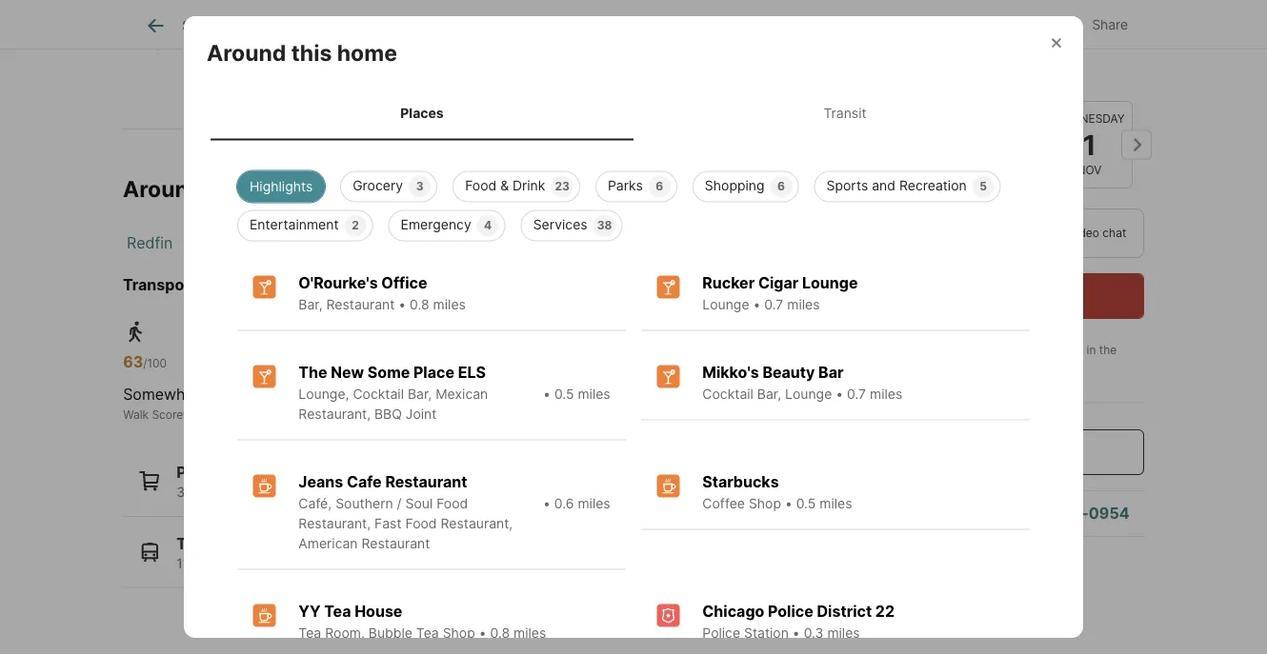 Task type: locate. For each thing, give the bounding box(es) containing it.
0 vertical spatial around this home
[[207, 39, 397, 66]]

home up entertainment
[[253, 175, 313, 202]]

1 vertical spatial chicago
[[703, 603, 765, 621]]

bar, inside lounge, cocktail bar, mexican restaurant, bbq joint
[[408, 387, 432, 403]]

sale
[[515, 17, 542, 34]]

1 horizontal spatial oct
[[983, 163, 1008, 177]]

1 horizontal spatial 6
[[656, 180, 664, 194]]

1 horizontal spatial police
[[768, 603, 814, 621]]

0 horizontal spatial transit
[[176, 534, 229, 553]]

0.7
[[765, 297, 784, 313], [847, 387, 866, 403]]

6 right parks
[[656, 180, 664, 194]]

2 oct from the left
[[983, 163, 1008, 177]]

0 horizontal spatial to
[[349, 20, 360, 33]]

• inside the rucker cigar lounge lounge • 0.7 miles
[[753, 297, 761, 313]]

places inside tab
[[400, 105, 444, 121]]

groceries,
[[189, 484, 251, 501]]

redfin link
[[127, 233, 173, 252]]

(773) 912-0954
[[1011, 505, 1130, 523]]

tour via video chat
[[1024, 226, 1127, 240]]

3 up emergency
[[416, 180, 424, 194]]

® inside good transit transit score ®
[[418, 408, 426, 422]]

0 horizontal spatial oct
[[889, 163, 913, 177]]

grocery
[[353, 178, 403, 194]]

and down endorse
[[219, 20, 239, 33]]

restaurant down church
[[326, 297, 395, 313]]

tab list containing search
[[123, 0, 756, 49]]

1 horizontal spatial cocktail
[[703, 387, 754, 403]]

transit
[[390, 385, 436, 404]]

0 horizontal spatial places
[[176, 464, 226, 482]]

tab list
[[123, 0, 756, 49], [207, 86, 1061, 141]]

home down property
[[337, 39, 397, 66]]

0 vertical spatial and
[[219, 20, 239, 33]]

park
[[427, 233, 459, 252]]

® down transit
[[418, 408, 426, 422]]

chicago up station
[[703, 603, 765, 621]]

0 vertical spatial not
[[190, 3, 208, 16]]

chicago for chicago police district 22 police station • 0.3 miles
[[703, 603, 765, 621]]

1 cocktail from the left
[[353, 387, 404, 403]]

6 inside places 3 groceries, 20 restaurants, 6 parks
[[354, 484, 363, 501]]

6 left parks
[[354, 484, 363, 501]]

not
[[190, 3, 208, 16], [263, 20, 280, 33]]

1 vertical spatial be
[[363, 20, 377, 33]]

• inside 'o'rourke's office bar, restaurant • 0.8 miles'
[[399, 297, 406, 313]]

emergency
[[401, 217, 471, 233]]

Oct button
[[858, 100, 944, 190], [952, 101, 1039, 189]]

0 horizontal spatial shop
[[443, 626, 475, 642]]

tea right bubble
[[416, 626, 439, 642]]

food right soul
[[437, 496, 468, 512]]

coffee
[[703, 496, 745, 512]]

0 vertical spatial shop
[[749, 496, 781, 512]]

(773)
[[1011, 505, 1051, 523]]

shop right bubble
[[443, 626, 475, 642]]

1 vertical spatial 0.7
[[847, 387, 866, 403]]

sale & tax history tab
[[494, 3, 646, 49]]

mexican
[[436, 387, 488, 403]]

0 horizontal spatial ®
[[183, 408, 191, 422]]

chicago down entertainment
[[278, 233, 337, 252]]

chicago link
[[278, 233, 337, 252]]

1 vertical spatial around this home
[[123, 175, 313, 202]]

1 vertical spatial 0.5
[[796, 496, 816, 512]]

highlights
[[250, 179, 313, 195]]

transit inside good transit transit score ®
[[347, 408, 384, 422]]

3
[[416, 180, 424, 194], [176, 484, 185, 501]]

0 horizontal spatial 0.8
[[410, 297, 429, 313]]

0 vertical spatial tab list
[[123, 0, 756, 49]]

1 horizontal spatial shop
[[749, 496, 781, 512]]

illinois link
[[203, 233, 248, 252]]

1 vertical spatial tab list
[[207, 86, 1061, 141]]

0 horizontal spatial &
[[500, 178, 509, 194]]

1 vertical spatial shop
[[443, 626, 475, 642]]

1 vertical spatial are
[[242, 20, 260, 33]]

transit for transit
[[824, 105, 867, 121]]

• left 0.3
[[793, 626, 800, 642]]

food up 4
[[465, 178, 497, 194]]

0 vertical spatial 0.7
[[765, 297, 784, 313]]

lounge, cocktail bar, mexican restaurant, bbq joint
[[299, 387, 488, 423]]

1 horizontal spatial not
[[263, 20, 280, 33]]

transit inside tab
[[824, 105, 867, 121]]

/100 inside 50 /100
[[367, 357, 391, 371]]

0 horizontal spatial chicago
[[278, 233, 337, 252]]

to up contact
[[639, 3, 650, 16]]

places up 'groceries,'
[[176, 464, 226, 482]]

2 school from the left
[[701, 20, 737, 33]]

illinois
[[203, 233, 248, 252]]

this up guaranteed in the top of the page
[[331, 3, 351, 16]]

0 horizontal spatial are
[[242, 20, 260, 33]]

home inside dialog
[[337, 39, 397, 66]]

around this home down overview
[[207, 39, 397, 66]]

1 vertical spatial lounge
[[703, 297, 750, 313]]

6 for parks
[[656, 180, 664, 194]]

beauty
[[763, 364, 815, 382]]

the down "used"
[[680, 20, 698, 33]]

0 vertical spatial transit
[[824, 105, 867, 121]]

1 vertical spatial the
[[1100, 344, 1117, 357]]

does
[[161, 3, 187, 16]]

/100 right new
[[367, 357, 391, 371]]

cocktail
[[353, 387, 404, 403], [703, 387, 754, 403]]

food down soul
[[405, 516, 437, 532]]

bar, inside 'o'rourke's office bar, restaurant • 0.8 miles'
[[299, 297, 323, 313]]

chicago inside chicago police district 22 police station • 0.3 miles
[[703, 603, 765, 621]]

lounge right cigar
[[802, 274, 858, 293]]

1 horizontal spatial &
[[546, 17, 554, 34]]

redfin up they
[[123, 3, 157, 16]]

lounge down 'rucker'
[[703, 297, 750, 313]]

school down service
[[484, 20, 519, 33]]

0 horizontal spatial home
[[253, 175, 313, 202]]

only;
[[780, 3, 806, 16]]

the inside in the last 30 days
[[1100, 344, 1117, 357]]

1 horizontal spatial and
[[872, 178, 896, 194]]

this left highlights
[[207, 175, 248, 202]]

3 inside list box
[[416, 180, 424, 194]]

119,
[[258, 555, 282, 572]]

around up redfin "link"
[[123, 175, 202, 202]]

/100 up somewhat
[[143, 357, 167, 371]]

0 vertical spatial the
[[680, 20, 698, 33]]

cafe
[[347, 473, 382, 492]]

1 horizontal spatial 3
[[416, 180, 424, 194]]

restaurant, inside lounge, cocktail bar, mexican restaurant, bbq joint
[[299, 407, 371, 423]]

be down information. at the left top of the page
[[363, 20, 377, 33]]

chicago
[[278, 233, 337, 252], [703, 603, 765, 621]]

1 vertical spatial transit
[[347, 408, 384, 422]]

a
[[715, 3, 722, 16]]

score
[[152, 408, 183, 422], [387, 408, 418, 422]]

2 /100 from the left
[[367, 357, 391, 371]]

0 horizontal spatial score
[[152, 408, 183, 422]]

last
[[890, 361, 909, 375]]

None button
[[1046, 101, 1133, 189]]

used
[[670, 3, 696, 16]]

2 horizontal spatial bar,
[[757, 387, 782, 403]]

2 vertical spatial restaurant
[[362, 536, 430, 552]]

places down guaranteed to be accurate. to verify school enrollment eligibility, contact the school district directly.
[[400, 105, 444, 121]]

recreation
[[900, 178, 967, 194]]

food
[[465, 178, 497, 194], [437, 496, 468, 512], [405, 516, 437, 532]]

0 vertical spatial &
[[546, 17, 554, 34]]

6 for shopping
[[778, 180, 785, 194]]

morgan park link
[[368, 233, 459, 252]]

around inside dialog
[[207, 39, 286, 66]]

tour via video chat list box
[[846, 209, 1145, 258]]

0 horizontal spatial school
[[484, 20, 519, 33]]

miles
[[433, 297, 466, 313], [787, 297, 820, 313], [578, 387, 611, 403], [870, 387, 903, 403], [578, 496, 611, 512], [820, 496, 852, 512], [514, 626, 546, 642], [828, 626, 860, 642]]

1 vertical spatial food
[[437, 496, 468, 512]]

• right bubble
[[479, 626, 487, 642]]

and
[[219, 20, 239, 33], [872, 178, 896, 194]]

0 vertical spatial home
[[337, 39, 397, 66]]

1 score from the left
[[152, 408, 183, 422]]

0 vertical spatial redfin
[[123, 3, 157, 16]]

•
[[399, 297, 406, 313], [753, 297, 761, 313], [543, 387, 551, 403], [836, 387, 843, 403], [543, 496, 551, 512], [785, 496, 793, 512], [479, 626, 487, 642], [793, 626, 800, 642]]

& inside tab
[[546, 17, 554, 34]]

bar, up joint
[[408, 387, 432, 403]]

some
[[368, 364, 410, 382]]

oct button left 5
[[858, 100, 944, 190]]

score inside somewhat walkable walk score ®
[[152, 408, 183, 422]]

1 horizontal spatial /100
[[367, 357, 391, 371]]

1 vertical spatial around
[[123, 175, 202, 202]]

3 left 'groceries,'
[[176, 484, 185, 501]]

the inside guaranteed to be accurate. to verify school enrollment eligibility, contact the school district directly.
[[680, 20, 698, 33]]

restaurant inside 'café, southern / soul food restaurant, fast food restaurant, american restaurant'
[[362, 536, 430, 552]]

jeans
[[299, 473, 343, 492]]

• 0.6 miles
[[543, 496, 611, 512]]

starbucks coffee shop • 0.5 miles
[[703, 473, 852, 512]]

shop inside starbucks coffee shop • 0.5 miles
[[749, 496, 781, 512]]

house
[[355, 603, 403, 621]]

around this home dialog
[[184, 16, 1084, 655]]

20
[[255, 484, 271, 501]]

2 vertical spatial transit
[[176, 534, 229, 553]]

café, southern / soul food restaurant, fast food restaurant, american restaurant
[[299, 496, 513, 552]]

tea up the room,
[[324, 603, 351, 621]]

• right the coffee
[[785, 496, 793, 512]]

property details tab
[[351, 3, 494, 49]]

0 horizontal spatial not
[[190, 3, 208, 16]]

around this home
[[207, 39, 397, 66], [123, 175, 313, 202]]

1 horizontal spatial tea
[[324, 603, 351, 621]]

score down somewhat
[[152, 408, 183, 422]]

2 ® from the left
[[418, 408, 426, 422]]

and right sports
[[872, 178, 896, 194]]

transit for transit 111, 112, 115, 119, 349, ri
[[176, 534, 229, 553]]

bar, inside mikko's beauty bar cocktail bar, lounge • 0.7 miles
[[757, 387, 782, 403]]

cocktail up bbq at the bottom of the page
[[353, 387, 404, 403]]

bar, down beauty
[[757, 387, 782, 403]]

1 horizontal spatial school
[[701, 20, 737, 33]]

1 vertical spatial restaurant
[[385, 473, 467, 492]]

intended
[[588, 3, 636, 16]]

0 vertical spatial 0.8
[[410, 297, 429, 313]]

50
[[347, 353, 367, 372]]

transit inside transit 111, 112, 115, 119, 349, ri
[[176, 534, 229, 553]]

oct up the sports and recreation
[[889, 163, 913, 177]]

0 vertical spatial food
[[465, 178, 497, 194]]

miles inside chicago police district 22 police station • 0.3 miles
[[828, 626, 860, 642]]

score down transit
[[387, 408, 418, 422]]

0 vertical spatial this
[[331, 3, 351, 16]]

school
[[484, 20, 519, 33], [701, 20, 737, 33]]

22
[[876, 603, 895, 621]]

police up 0.3
[[768, 603, 814, 621]]

places tab
[[211, 90, 634, 137]]

2 horizontal spatial tea
[[416, 626, 439, 642]]

& left the tax
[[546, 17, 554, 34]]

miles inside starbucks coffee shop • 0.5 miles
[[820, 496, 852, 512]]

chat
[[1103, 226, 1127, 240]]

0 horizontal spatial /100
[[143, 357, 167, 371]]

& inside around this home dialog
[[500, 178, 509, 194]]

oct button up tour via video chat list box
[[952, 101, 1039, 189]]

lounge down beauty
[[785, 387, 832, 403]]

redfin up transportation
[[127, 233, 173, 252]]

1 vertical spatial to
[[349, 20, 360, 33]]

0 horizontal spatial 6
[[354, 484, 363, 501]]

tab list inside around this home dialog
[[207, 86, 1061, 141]]

police left station
[[703, 626, 741, 642]]

1 ® from the left
[[183, 408, 191, 422]]

search link
[[144, 14, 228, 37]]

0 horizontal spatial bar,
[[299, 297, 323, 313]]

• down 'st' at left top
[[399, 297, 406, 313]]

restaurant down fast
[[362, 536, 430, 552]]

services 38
[[533, 217, 612, 233]]

none button containing 1
[[1046, 101, 1133, 189]]

tea
[[324, 603, 351, 621], [299, 626, 321, 642], [416, 626, 439, 642]]

1 horizontal spatial the
[[1100, 344, 1117, 357]]

are up sale & tax history
[[568, 3, 585, 16]]

not up the "search"
[[190, 3, 208, 16]]

1 vertical spatial places
[[176, 464, 226, 482]]

2 score from the left
[[387, 408, 418, 422]]

tea down yy
[[299, 626, 321, 642]]

1 /100 from the left
[[143, 357, 167, 371]]

1 horizontal spatial home
[[337, 39, 397, 66]]

restaurant, down lounge,
[[299, 407, 371, 423]]

list box inside around this home dialog
[[222, 164, 1045, 242]]

• inside mikko's beauty bar cocktail bar, lounge • 0.7 miles
[[836, 387, 843, 403]]

1 vertical spatial &
[[500, 178, 509, 194]]

not down redfin does not endorse or guarantee this information.
[[263, 20, 280, 33]]

1 vertical spatial this
[[291, 39, 332, 66]]

contact
[[636, 20, 677, 33]]

1 vertical spatial not
[[263, 20, 280, 33]]

redfin
[[123, 3, 157, 16], [127, 233, 173, 252]]

2 vertical spatial food
[[405, 516, 437, 532]]

walkable
[[204, 385, 267, 404]]

option
[[846, 209, 985, 258]]

this down guaranteed in the top of the page
[[291, 39, 332, 66]]

redfin for redfin
[[127, 233, 173, 252]]

transit down "good"
[[347, 408, 384, 422]]

& left "drink"
[[500, 178, 509, 194]]

days
[[930, 361, 956, 375]]

and inside school service boundaries are intended to be used as a reference only; they may change and are not
[[219, 20, 239, 33]]

4
[[484, 219, 492, 233]]

/
[[397, 496, 402, 512]]

0 horizontal spatial be
[[363, 20, 377, 33]]

food & drink 23
[[465, 178, 570, 194]]

cocktail inside lounge, cocktail bar, mexican restaurant, bbq joint
[[353, 387, 404, 403]]

are down or
[[242, 20, 260, 33]]

around this home up illinois link
[[123, 175, 313, 202]]

0 horizontal spatial the
[[680, 20, 698, 33]]

0 horizontal spatial cocktail
[[353, 387, 404, 403]]

0.8 inside 'o'rourke's office bar, restaurant • 0.8 miles'
[[410, 297, 429, 313]]

score inside good transit transit score ®
[[387, 408, 418, 422]]

® inside somewhat walkable walk score ®
[[183, 408, 191, 422]]

2 horizontal spatial 6
[[778, 180, 785, 194]]

6 right shopping
[[778, 180, 785, 194]]

0 horizontal spatial 3
[[176, 484, 185, 501]]

0 vertical spatial are
[[568, 3, 585, 16]]

school down a
[[701, 20, 737, 33]]

redfin does not endorse or guarantee this information.
[[123, 3, 418, 16]]

list box
[[222, 164, 1045, 242]]

0 vertical spatial to
[[639, 3, 650, 16]]

® down somewhat
[[183, 408, 191, 422]]

bar, down 11347
[[299, 297, 323, 313]]

0 horizontal spatial police
[[703, 626, 741, 642]]

1 horizontal spatial to
[[639, 3, 650, 16]]

miles inside 'o'rourke's office bar, restaurant • 0.8 miles'
[[433, 297, 466, 313]]

/100 inside 63 /100
[[143, 357, 167, 371]]

• down bar
[[836, 387, 843, 403]]

are
[[568, 3, 585, 16], [242, 20, 260, 33]]

• left 0.6
[[543, 496, 551, 512]]

wednesday
[[1054, 112, 1125, 126]]

around this home element
[[207, 16, 420, 67]]

in the last 30 days
[[890, 344, 1120, 375]]

2 cocktail from the left
[[703, 387, 754, 403]]

11347
[[275, 275, 320, 294]]

2 vertical spatial lounge
[[785, 387, 832, 403]]

x-out
[[990, 17, 1026, 33]]

the right in
[[1100, 344, 1117, 357]]

0 vertical spatial restaurant
[[326, 297, 395, 313]]

share button
[[1049, 4, 1145, 43]]

® for transit
[[418, 408, 426, 422]]

transit up sports
[[824, 105, 867, 121]]

1 horizontal spatial score
[[387, 408, 418, 422]]

score for good
[[387, 408, 418, 422]]

redfin for redfin does not endorse or guarantee this information.
[[123, 3, 157, 16]]

0.5 inside starbucks coffee shop • 0.5 miles
[[796, 496, 816, 512]]

morgan
[[368, 233, 423, 252]]

enrollment
[[522, 20, 579, 33]]

1 horizontal spatial 0.5
[[796, 496, 816, 512]]

restaurant up soul
[[385, 473, 467, 492]]

school
[[422, 3, 458, 16]]

list box containing grocery
[[222, 164, 1045, 242]]

1 vertical spatial redfin
[[127, 233, 173, 252]]

2 horizontal spatial transit
[[824, 105, 867, 121]]

• down cigar
[[753, 297, 761, 313]]

0 vertical spatial 0.5
[[555, 387, 574, 403]]

next image
[[1122, 129, 1152, 160]]

0 horizontal spatial and
[[219, 20, 239, 33]]

district
[[740, 20, 777, 33]]

information.
[[354, 3, 418, 16]]

oct up 5
[[983, 163, 1008, 177]]

tab list containing places
[[207, 86, 1061, 141]]

around down endorse
[[207, 39, 286, 66]]

restaurants,
[[275, 484, 351, 501]]

transit up '112,' at bottom left
[[176, 534, 229, 553]]

1 vertical spatial 0.8
[[490, 626, 510, 642]]

be up contact
[[653, 3, 667, 16]]

miles inside the rucker cigar lounge lounge • 0.7 miles
[[787, 297, 820, 313]]

0 vertical spatial around
[[207, 39, 286, 66]]

0 horizontal spatial 0.7
[[765, 297, 784, 313]]

1 horizontal spatial ®
[[418, 408, 426, 422]]

to down information. at the left top of the page
[[349, 20, 360, 33]]

0 vertical spatial 3
[[416, 180, 424, 194]]

cocktail down mikko's
[[703, 387, 754, 403]]

shop down starbucks at right
[[749, 496, 781, 512]]

1 vertical spatial 3
[[176, 484, 185, 501]]

places inside places 3 groceries, 20 restaurants, 6 parks
[[176, 464, 226, 482]]

/100 for 63
[[143, 357, 167, 371]]

1 horizontal spatial be
[[653, 3, 667, 16]]



Task type: describe. For each thing, give the bounding box(es) containing it.
boundaries
[[504, 3, 564, 16]]

shop inside yy tea house tea room, bubble tea shop • 0.8 miles
[[443, 626, 475, 642]]

places for places
[[400, 105, 444, 121]]

guarantee
[[273, 3, 328, 16]]

bubble
[[369, 626, 413, 642]]

sale & tax history
[[515, 17, 625, 34]]

sports
[[827, 178, 868, 194]]

starbucks
[[703, 473, 779, 492]]

& for food
[[500, 178, 509, 194]]

somewhat walkable walk score ®
[[123, 385, 267, 422]]

1 horizontal spatial are
[[568, 3, 585, 16]]

1 school from the left
[[484, 20, 519, 33]]

• right mexican
[[543, 387, 551, 403]]

• inside starbucks coffee shop • 0.5 miles
[[785, 496, 793, 512]]

63 /100
[[123, 353, 167, 372]]

property details
[[372, 17, 473, 34]]

111,
[[176, 555, 198, 572]]

walk
[[123, 408, 149, 422]]

in
[[1087, 344, 1096, 357]]

office
[[382, 274, 427, 293]]

yy
[[299, 603, 321, 621]]

x-
[[990, 17, 1003, 33]]

fast
[[375, 516, 402, 532]]

may
[[150, 20, 173, 33]]

0.7 inside the rucker cigar lounge lounge • 0.7 miles
[[765, 297, 784, 313]]

be inside school service boundaries are intended to be used as a reference only; they may change and are not
[[653, 3, 667, 16]]

they
[[123, 20, 147, 33]]

around this home inside dialog
[[207, 39, 397, 66]]

change
[[176, 20, 216, 33]]

rucker
[[703, 274, 755, 293]]

bar, for lounge,
[[408, 387, 432, 403]]

favorite
[[873, 17, 923, 33]]

entertainment
[[250, 217, 339, 233]]

• inside yy tea house tea room, bubble tea shop • 0.8 miles
[[479, 626, 487, 642]]

0 horizontal spatial around
[[123, 175, 202, 202]]

• inside chicago police district 22 police station • 0.3 miles
[[793, 626, 800, 642]]

3 inside places 3 groceries, 20 restaurants, 6 parks
[[176, 484, 185, 501]]

to inside guaranteed to be accurate. to verify school enrollment eligibility, contact the school district directly.
[[349, 20, 360, 33]]

the
[[299, 364, 327, 382]]

miles inside mikko's beauty bar cocktail bar, lounge • 0.7 miles
[[870, 387, 903, 403]]

0.7 inside mikko's beauty bar cocktail bar, lounge • 0.7 miles
[[847, 387, 866, 403]]

50 /100
[[347, 353, 391, 372]]

verify
[[450, 20, 480, 33]]

els
[[458, 364, 486, 382]]

912-
[[1055, 505, 1089, 523]]

district
[[817, 603, 872, 621]]

2 vertical spatial this
[[207, 175, 248, 202]]

cocktail inside mikko's beauty bar cocktail bar, lounge • 0.7 miles
[[703, 387, 754, 403]]

/100 for 50
[[367, 357, 391, 371]]

eligibility,
[[583, 20, 633, 33]]

search
[[182, 17, 228, 34]]

and inside around this home dialog
[[872, 178, 896, 194]]

out
[[1003, 17, 1026, 33]]

® for walkable
[[183, 408, 191, 422]]

place
[[414, 364, 455, 382]]

s
[[323, 275, 333, 294]]

good transit transit score ®
[[347, 385, 436, 422]]

1 vertical spatial police
[[703, 626, 741, 642]]

or
[[259, 3, 270, 16]]

guaranteed
[[284, 20, 346, 33]]

restaurant, up american
[[299, 516, 371, 532]]

places for places 3 groceries, 20 restaurants, 6 parks
[[176, 464, 226, 482]]

to
[[434, 20, 447, 33]]

restaurant inside 'o'rourke's office bar, restaurant • 0.8 miles'
[[326, 297, 395, 313]]

soul
[[405, 496, 433, 512]]

near
[[238, 275, 272, 294]]

ri
[[318, 555, 330, 572]]

station
[[744, 626, 789, 642]]

0.8 inside yy tea house tea room, bubble tea shop • 0.8 miles
[[490, 626, 510, 642]]

transportation
[[123, 275, 234, 294]]

american
[[299, 536, 358, 552]]

bar, for o'rourke's
[[299, 297, 323, 313]]

1 vertical spatial home
[[253, 175, 313, 202]]

5
[[980, 180, 987, 194]]

0954
[[1089, 505, 1130, 523]]

details
[[431, 17, 473, 34]]

favorite button
[[830, 4, 939, 43]]

places 3 groceries, 20 restaurants, 6 parks
[[176, 464, 401, 501]]

23
[[555, 180, 570, 194]]

chicago police district 22 police station • 0.3 miles
[[703, 603, 895, 642]]

parks
[[366, 484, 401, 501]]

be inside guaranteed to be accurate. to verify school enrollment eligibility, contact the school district directly.
[[363, 20, 377, 33]]

2
[[352, 219, 359, 233]]

services
[[533, 217, 588, 233]]

sports and recreation
[[827, 178, 967, 194]]

0 vertical spatial lounge
[[802, 274, 858, 293]]

nov
[[1077, 163, 1102, 177]]

somewhat
[[123, 385, 200, 404]]

overview
[[270, 17, 330, 34]]

0 vertical spatial police
[[768, 603, 814, 621]]

tour
[[1024, 226, 1048, 240]]

cigar
[[758, 274, 799, 293]]

chicago for chicago
[[278, 233, 337, 252]]

mikko's
[[703, 364, 759, 382]]

0 horizontal spatial oct button
[[858, 100, 944, 190]]

lounge inside mikko's beauty bar cocktail bar, lounge • 0.7 miles
[[785, 387, 832, 403]]

overview tab
[[249, 3, 351, 49]]

guaranteed to be accurate. to verify school enrollment eligibility, contact the school district directly.
[[123, 20, 777, 51]]

o'rourke's office bar, restaurant • 0.8 miles
[[299, 274, 466, 313]]

o'rourke's
[[299, 274, 378, 293]]

63
[[123, 353, 143, 372]]

not inside school service boundaries are intended to be used as a reference only; they may change and are not
[[263, 20, 280, 33]]

score for somewhat
[[152, 408, 183, 422]]

miles inside yy tea house tea room, bubble tea shop • 0.8 miles
[[514, 626, 546, 642]]

0 horizontal spatial tea
[[299, 626, 321, 642]]

yy tea house tea room, bubble tea shop • 0.8 miles
[[299, 603, 546, 642]]

1 oct from the left
[[889, 163, 913, 177]]

• 0.5 miles
[[543, 387, 611, 403]]

lounge,
[[299, 387, 349, 403]]

rucker cigar lounge lounge • 0.7 miles
[[703, 274, 858, 313]]

bar
[[819, 364, 844, 382]]

parks
[[608, 178, 643, 194]]

schools tab
[[646, 3, 741, 49]]

& for sale
[[546, 17, 554, 34]]

accurate.
[[380, 20, 430, 33]]

to inside school service boundaries are intended to be used as a reference only; they may change and are not
[[639, 3, 650, 16]]

restaurant, right fast
[[441, 516, 513, 532]]

this inside dialog
[[291, 39, 332, 66]]

transit tab
[[634, 90, 1057, 137]]

tax
[[558, 17, 578, 34]]

schools
[[667, 17, 720, 34]]

1 horizontal spatial oct button
[[952, 101, 1039, 189]]

new
[[331, 364, 364, 382]]

morgan park
[[368, 233, 459, 252]]



Task type: vqa. For each thing, say whether or not it's contained in the screenshot.
all within I live blocks away from this school, was a former public school teacher, and really wanted my kids to go to public school. Our kindergarten teacher, Ken, was incredible and had a lot of experience. Unfortunately, the school's administration is SO disorganized, and a cabal of really unwelcoming parents basically run the place. It's got a real mean girls feel, and the children exhibit a lot of their parents values (a lot of them -- not all -- are really nasty). The parents are the type of people you say, "Good morning," to and they just look forward like they didn't hear you speak. I wouldn't send my kids here and we switched out mid year during kindergarten. It's got terrible energy. There are very few people who would choose to send their kids here outside of convenience and price.
no



